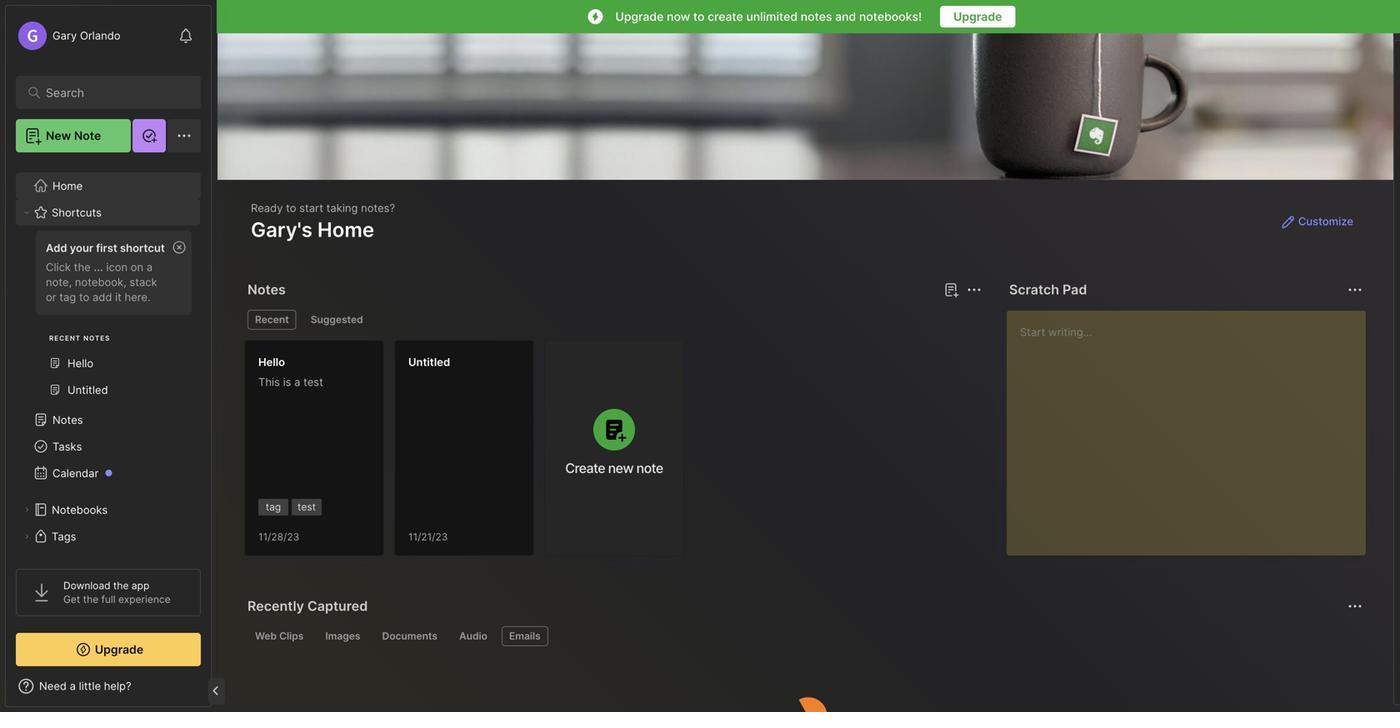 Task type: vqa. For each thing, say whether or not it's contained in the screenshot.
Add tag icon
no



Task type: locate. For each thing, give the bounding box(es) containing it.
the
[[74, 261, 91, 274], [113, 580, 129, 592], [83, 594, 99, 606]]

2 horizontal spatial notes
[[248, 282, 286, 298]]

notebook,
[[75, 276, 127, 289]]

the down download
[[83, 594, 99, 606]]

2 horizontal spatial a
[[294, 376, 300, 389]]

tasks button
[[16, 433, 200, 460]]

1 vertical spatial notes
[[83, 334, 110, 343]]

tag right the or
[[59, 291, 76, 304]]

gary
[[53, 29, 77, 42]]

test up 11/28/23
[[298, 501, 316, 513]]

need a little help?
[[39, 680, 131, 693]]

recent inside main element
[[49, 334, 81, 343]]

home
[[53, 179, 83, 192], [318, 218, 374, 242]]

Start writing… text field
[[1020, 311, 1365, 543]]

notes?
[[361, 202, 395, 215]]

1 horizontal spatial upgrade
[[616, 10, 664, 24]]

0 vertical spatial the
[[74, 261, 91, 274]]

a inside hello this is a test
[[294, 376, 300, 389]]

1 horizontal spatial tag
[[266, 501, 281, 513]]

app
[[132, 580, 149, 592]]

customize
[[1299, 215, 1354, 228]]

gary's
[[251, 218, 313, 242]]

more actions field for recently captured
[[1344, 595, 1367, 619]]

to inside icon on a note, notebook, stack or tag to add it here.
[[79, 291, 89, 304]]

a right on
[[147, 261, 153, 274]]

1 vertical spatial tag
[[266, 501, 281, 513]]

to
[[693, 10, 705, 24], [286, 202, 296, 215], [79, 291, 89, 304]]

0 vertical spatial home
[[53, 179, 83, 192]]

group
[[16, 226, 200, 413]]

tasks
[[53, 440, 82, 453]]

1 horizontal spatial home
[[318, 218, 374, 242]]

tab list for notes
[[248, 310, 979, 330]]

upgrade for upgrade button
[[954, 10, 1002, 24]]

upgrade button
[[16, 634, 201, 667]]

a right is
[[294, 376, 300, 389]]

2 vertical spatial a
[[70, 680, 76, 693]]

tag
[[59, 291, 76, 304], [266, 501, 281, 513]]

1 vertical spatial a
[[294, 376, 300, 389]]

experience
[[118, 594, 171, 606]]

create new note button
[[544, 340, 684, 557]]

a left "little"
[[70, 680, 76, 693]]

0 vertical spatial a
[[147, 261, 153, 274]]

to left 'add'
[[79, 291, 89, 304]]

add your first shortcut
[[46, 242, 165, 255]]

shortcuts
[[52, 206, 102, 219]]

0 horizontal spatial recent
[[49, 334, 81, 343]]

hello this is a test
[[258, 356, 323, 389]]

add
[[46, 242, 67, 255]]

2 tab list from the top
[[248, 627, 1360, 647]]

1 vertical spatial home
[[318, 218, 374, 242]]

start
[[299, 202, 323, 215]]

new note
[[46, 129, 101, 143]]

1 horizontal spatial a
[[147, 261, 153, 274]]

documents tab
[[375, 627, 445, 647]]

test
[[303, 376, 323, 389], [298, 501, 316, 513]]

new
[[608, 461, 634, 477]]

notes down 'add'
[[83, 334, 110, 343]]

...
[[94, 261, 103, 274]]

1 horizontal spatial to
[[286, 202, 296, 215]]

the up full on the left of page
[[113, 580, 129, 592]]

0 vertical spatial tab list
[[248, 310, 979, 330]]

upgrade inside button
[[954, 10, 1002, 24]]

to left start
[[286, 202, 296, 215]]

0 vertical spatial test
[[303, 376, 323, 389]]

captured
[[307, 599, 368, 615]]

notes link
[[16, 407, 200, 433]]

0 horizontal spatial to
[[79, 291, 89, 304]]

2 vertical spatial to
[[79, 291, 89, 304]]

home inside ready to start taking notes? gary's home
[[318, 218, 374, 242]]

1 horizontal spatial recent
[[255, 314, 289, 326]]

2 vertical spatial notes
[[53, 414, 83, 427]]

2 horizontal spatial upgrade
[[954, 10, 1002, 24]]

emails tab
[[502, 627, 548, 647]]

need
[[39, 680, 67, 693]]

1 tab list from the top
[[248, 310, 979, 330]]

0 horizontal spatial upgrade
[[95, 643, 144, 657]]

upgrade for upgrade now to create unlimited notes and notebooks!
[[616, 10, 664, 24]]

home up "shortcuts"
[[53, 179, 83, 192]]

upgrade
[[616, 10, 664, 24], [954, 10, 1002, 24], [95, 643, 144, 657]]

recently
[[248, 599, 304, 615]]

test right is
[[303, 376, 323, 389]]

1 vertical spatial recent
[[49, 334, 81, 343]]

0 vertical spatial tag
[[59, 291, 76, 304]]

0 horizontal spatial tag
[[59, 291, 76, 304]]

notes
[[248, 282, 286, 298], [83, 334, 110, 343], [53, 414, 83, 427]]

emails
[[509, 631, 541, 643]]

first
[[96, 242, 117, 255]]

1 horizontal spatial more actions image
[[1345, 597, 1365, 617]]

more actions image
[[1345, 280, 1365, 300]]

0 vertical spatial to
[[693, 10, 705, 24]]

recent down 'notes' button
[[255, 314, 289, 326]]

add
[[92, 291, 112, 304]]

is
[[283, 376, 291, 389]]

more actions field for scratch pad
[[1344, 278, 1367, 302]]

notebooks link
[[16, 497, 200, 523]]

None search field
[[46, 83, 179, 103]]

notebooks
[[52, 504, 108, 517]]

group inside main element
[[16, 226, 200, 413]]

little
[[79, 680, 101, 693]]

notes
[[801, 10, 832, 24]]

0 vertical spatial notes
[[248, 282, 286, 298]]

to right the now
[[693, 10, 705, 24]]

images
[[325, 631, 361, 643]]

notes inside button
[[248, 282, 286, 298]]

tree containing home
[[6, 163, 211, 614]]

0 horizontal spatial a
[[70, 680, 76, 693]]

it
[[115, 291, 122, 304]]

customize button
[[1274, 208, 1360, 235]]

scratch pad button
[[1006, 277, 1091, 303]]

home down taking
[[318, 218, 374, 242]]

recent down the or
[[49, 334, 81, 343]]

a
[[147, 261, 153, 274], [294, 376, 300, 389], [70, 680, 76, 693]]

1 vertical spatial more actions image
[[1345, 597, 1365, 617]]

1 horizontal spatial notes
[[83, 334, 110, 343]]

more actions image
[[964, 280, 984, 300], [1345, 597, 1365, 617]]

1 vertical spatial to
[[286, 202, 296, 215]]

web clips
[[255, 631, 304, 643]]

get
[[63, 594, 80, 606]]

group containing add your first shortcut
[[16, 226, 200, 413]]

recent for recent
[[255, 314, 289, 326]]

tree
[[6, 163, 211, 614]]

tag inside create new note row group
[[266, 501, 281, 513]]

upgrade button
[[940, 6, 1016, 28]]

recent notes
[[49, 334, 110, 343]]

tab list containing recent
[[248, 310, 979, 330]]

notes up tasks
[[53, 414, 83, 427]]

11/21/23
[[408, 531, 448, 543]]

recent inside tab
[[255, 314, 289, 326]]

tab list containing web clips
[[248, 627, 1360, 647]]

icon on a note, notebook, stack or tag to add it here.
[[46, 261, 157, 304]]

create new note
[[565, 461, 663, 477]]

notes up recent tab
[[248, 282, 286, 298]]

tags button
[[16, 523, 200, 550]]

scratch
[[1009, 282, 1060, 298]]

2 vertical spatial the
[[83, 594, 99, 606]]

1 vertical spatial tab list
[[248, 627, 1360, 647]]

More actions field
[[963, 278, 986, 302], [1344, 278, 1367, 302], [1344, 595, 1367, 619]]

create new note row group
[[244, 340, 694, 567]]

home link
[[16, 173, 201, 199]]

suggested
[[311, 314, 363, 326]]

help?
[[104, 680, 131, 693]]

1 vertical spatial the
[[113, 580, 129, 592]]

here.
[[125, 291, 151, 304]]

on
[[131, 261, 143, 274]]

0 horizontal spatial more actions image
[[964, 280, 984, 300]]

tab list
[[248, 310, 979, 330], [248, 627, 1360, 647]]

recent
[[255, 314, 289, 326], [49, 334, 81, 343]]

0 horizontal spatial home
[[53, 179, 83, 192]]

the left ...
[[74, 261, 91, 274]]

untitled
[[408, 356, 450, 369]]

0 vertical spatial recent
[[255, 314, 289, 326]]

pad
[[1063, 282, 1087, 298]]

a inside icon on a note, notebook, stack or tag to add it here.
[[147, 261, 153, 274]]

shortcuts button
[[16, 199, 200, 226]]

tag up 11/28/23
[[266, 501, 281, 513]]



Task type: describe. For each thing, give the bounding box(es) containing it.
11/28/23
[[258, 531, 299, 543]]

hello
[[258, 356, 285, 369]]

2 horizontal spatial to
[[693, 10, 705, 24]]

web clips tab
[[248, 627, 311, 647]]

tree inside main element
[[6, 163, 211, 614]]

create
[[708, 10, 743, 24]]

ready
[[251, 202, 283, 215]]

expand notebooks image
[[22, 505, 32, 515]]

upgrade inside popup button
[[95, 643, 144, 657]]

recent tab
[[248, 310, 297, 330]]

a inside field
[[70, 680, 76, 693]]

click
[[46, 261, 71, 274]]

calendar button
[[16, 460, 200, 487]]

expand tags image
[[22, 532, 32, 542]]

none search field inside main element
[[46, 83, 179, 103]]

0 vertical spatial more actions image
[[964, 280, 984, 300]]

tab list for recently captured
[[248, 627, 1360, 647]]

calendar
[[53, 467, 99, 480]]

stack
[[130, 276, 157, 289]]

recent for recent notes
[[49, 334, 81, 343]]

Search text field
[[46, 85, 179, 101]]

create
[[565, 461, 605, 477]]

1 vertical spatial test
[[298, 501, 316, 513]]

more actions image inside field
[[1345, 597, 1365, 617]]

your
[[70, 242, 93, 255]]

tag inside icon on a note, notebook, stack or tag to add it here.
[[59, 291, 76, 304]]

note
[[637, 461, 663, 477]]

notebooks!
[[859, 10, 922, 24]]

home inside main element
[[53, 179, 83, 192]]

new
[[46, 129, 71, 143]]

scratch pad
[[1009, 282, 1087, 298]]

orlando
[[80, 29, 120, 42]]

recently captured button
[[244, 594, 371, 620]]

ready to start taking notes? gary's home
[[251, 202, 395, 242]]

click to collapse image
[[210, 682, 223, 702]]

the for click
[[74, 261, 91, 274]]

upgrade now to create unlimited notes and notebooks!
[[616, 10, 922, 24]]

download
[[63, 580, 111, 592]]

suggested tab
[[303, 310, 371, 330]]

icon
[[106, 261, 128, 274]]

full
[[101, 594, 116, 606]]

clips
[[279, 631, 304, 643]]

recently captured
[[248, 599, 368, 615]]

taking
[[326, 202, 358, 215]]

note,
[[46, 276, 72, 289]]

web
[[255, 631, 277, 643]]

note
[[74, 129, 101, 143]]

or
[[46, 291, 56, 304]]

unlimited
[[746, 10, 798, 24]]

gary orlando
[[53, 29, 120, 42]]

and
[[835, 10, 856, 24]]

documents
[[382, 631, 438, 643]]

Account field
[[16, 19, 120, 53]]

main element
[[0, 0, 217, 713]]

shortcut
[[120, 242, 165, 255]]

download the app get the full experience
[[63, 580, 171, 606]]

the for download
[[113, 580, 129, 592]]

this
[[258, 376, 280, 389]]

test inside hello this is a test
[[303, 376, 323, 389]]

now
[[667, 10, 690, 24]]

notes button
[[244, 277, 289, 303]]

audio
[[459, 631, 488, 643]]

0 horizontal spatial notes
[[53, 414, 83, 427]]

images tab
[[318, 627, 368, 647]]

click the ...
[[46, 261, 103, 274]]

tags
[[52, 530, 76, 543]]

WHAT'S NEW field
[[6, 674, 211, 700]]

audio tab
[[452, 627, 495, 647]]

to inside ready to start taking notes? gary's home
[[286, 202, 296, 215]]



